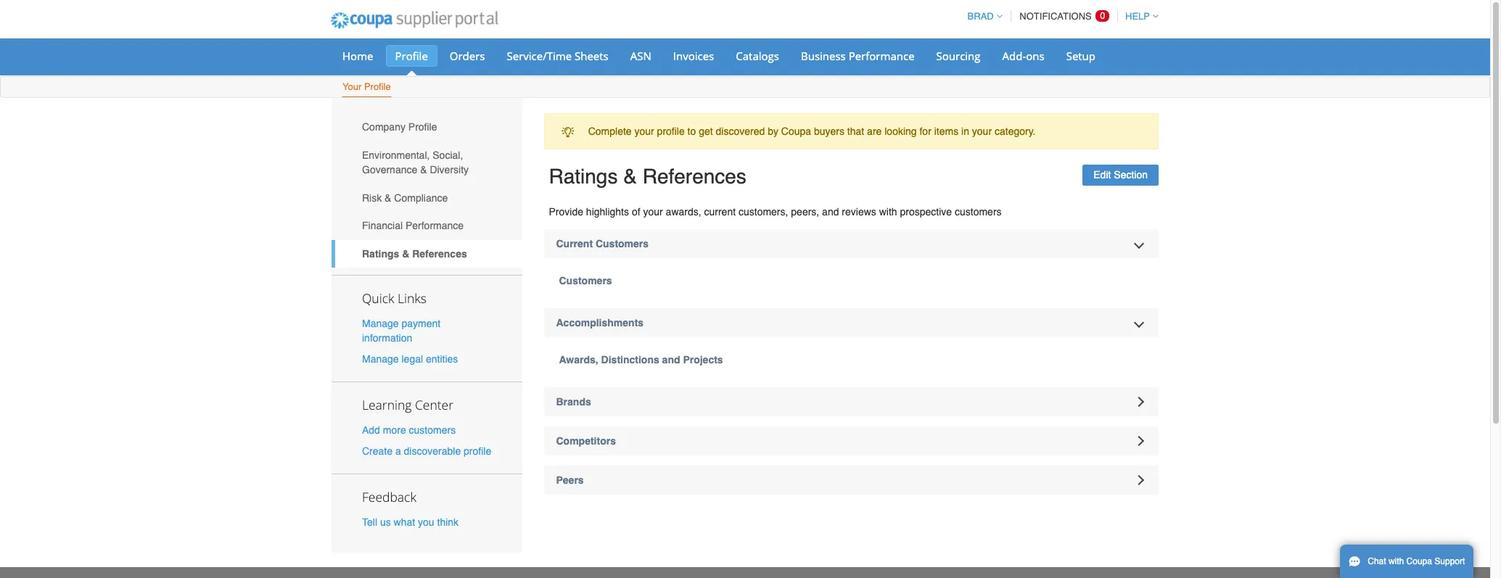 Task type: describe. For each thing, give the bounding box(es) containing it.
competitors heading
[[544, 427, 1159, 456]]

manage payment information
[[362, 318, 441, 344]]

orders
[[450, 49, 485, 63]]

financial performance link
[[332, 212, 522, 240]]

your
[[343, 81, 362, 92]]

a
[[396, 446, 401, 457]]

category.
[[995, 126, 1036, 137]]

0 vertical spatial profile
[[395, 49, 428, 63]]

manage for manage payment information
[[362, 318, 399, 329]]

peers,
[[791, 206, 820, 218]]

current customers button
[[544, 229, 1159, 258]]

create a discoverable profile link
[[362, 446, 492, 457]]

edit section
[[1094, 169, 1148, 181]]

accomplishments
[[556, 317, 644, 329]]

are
[[867, 126, 882, 137]]

profile inside alert
[[657, 126, 685, 137]]

feedback
[[362, 489, 417, 506]]

edit section link
[[1083, 165, 1159, 186]]

sheets
[[575, 49, 609, 63]]

your profile link
[[342, 78, 392, 97]]

setup
[[1067, 49, 1096, 63]]

invoices
[[673, 49, 714, 63]]

highlights
[[586, 206, 629, 218]]

provide
[[549, 206, 584, 218]]

& down financial performance
[[402, 248, 410, 260]]

asn link
[[621, 45, 661, 67]]

distinctions
[[601, 354, 660, 366]]

risk & compliance link
[[332, 184, 522, 212]]

home link
[[333, 45, 383, 67]]

legal
[[402, 353, 423, 365]]

center
[[415, 396, 454, 414]]

section
[[1114, 169, 1148, 181]]

1 vertical spatial customers
[[559, 275, 612, 287]]

add more customers
[[362, 425, 456, 436]]

notifications
[[1020, 11, 1092, 22]]

notifications 0
[[1020, 10, 1106, 22]]

support
[[1435, 557, 1466, 567]]

add more customers link
[[362, 425, 456, 436]]

current
[[556, 238, 593, 250]]

service/time
[[507, 49, 572, 63]]

quick
[[362, 289, 394, 307]]

edit
[[1094, 169, 1112, 181]]

with inside button
[[1389, 557, 1405, 567]]

performance for business performance
[[849, 49, 915, 63]]

more
[[383, 425, 406, 436]]

service/time sheets
[[507, 49, 609, 63]]

navigation containing notifications 0
[[961, 2, 1159, 30]]

peers button
[[544, 466, 1159, 495]]

1 horizontal spatial ratings & references
[[549, 165, 747, 188]]

to
[[688, 126, 696, 137]]

current customers
[[556, 238, 649, 250]]

ratings & references link
[[332, 240, 522, 268]]

buyers
[[814, 126, 845, 137]]

your right "complete"
[[635, 126, 654, 137]]

manage for manage legal entities
[[362, 353, 399, 365]]

your right of
[[643, 206, 663, 218]]

add-
[[1003, 49, 1026, 63]]

add-ons link
[[993, 45, 1054, 67]]

help
[[1126, 11, 1150, 22]]

& up of
[[624, 165, 637, 188]]

create
[[362, 446, 393, 457]]

competitors button
[[544, 427, 1159, 456]]

1 horizontal spatial references
[[643, 165, 747, 188]]

complete
[[588, 126, 632, 137]]

sourcing link
[[927, 45, 990, 67]]

you
[[418, 517, 434, 529]]

financial
[[362, 220, 403, 232]]

awards,
[[559, 354, 599, 366]]

brands
[[556, 396, 591, 408]]

coupa supplier portal image
[[321, 2, 508, 38]]

environmental,
[[362, 150, 430, 161]]

profile link
[[386, 45, 438, 67]]

orders link
[[440, 45, 495, 67]]

invoices link
[[664, 45, 724, 67]]

0 horizontal spatial with
[[879, 206, 898, 218]]

company profile link
[[332, 113, 522, 141]]

financial performance
[[362, 220, 464, 232]]

0 horizontal spatial ratings & references
[[362, 248, 467, 260]]

awards,
[[666, 206, 702, 218]]

customers,
[[739, 206, 789, 218]]

accomplishments button
[[544, 308, 1159, 338]]

0 vertical spatial ratings
[[549, 165, 618, 188]]

tell us what you think
[[362, 517, 459, 529]]

catalogs link
[[727, 45, 789, 67]]

complete your profile to get discovered by coupa buyers that are looking for items in your category. alert
[[544, 113, 1159, 150]]



Task type: locate. For each thing, give the bounding box(es) containing it.
and right the peers, in the top right of the page
[[822, 206, 839, 218]]

0 horizontal spatial references
[[412, 248, 467, 260]]

ratings
[[549, 165, 618, 188], [362, 248, 399, 260]]

2 manage from the top
[[362, 353, 399, 365]]

performance inside business performance link
[[849, 49, 915, 63]]

performance inside the financial performance link
[[406, 220, 464, 232]]

0 vertical spatial customers
[[596, 238, 649, 250]]

manage inside the manage payment information
[[362, 318, 399, 329]]

customers down "current"
[[559, 275, 612, 287]]

1 horizontal spatial ratings
[[549, 165, 618, 188]]

& inside environmental, social, governance & diversity
[[420, 164, 427, 176]]

performance for financial performance
[[406, 220, 464, 232]]

diversity
[[430, 164, 469, 176]]

your right in
[[972, 126, 992, 137]]

social,
[[433, 150, 463, 161]]

what
[[394, 517, 415, 529]]

customers
[[596, 238, 649, 250], [559, 275, 612, 287]]

0 vertical spatial performance
[[849, 49, 915, 63]]

& right risk
[[385, 192, 392, 204]]

1 vertical spatial references
[[412, 248, 467, 260]]

coupa left support
[[1407, 557, 1433, 567]]

service/time sheets link
[[498, 45, 618, 67]]

tell
[[362, 517, 377, 529]]

peers heading
[[544, 466, 1159, 495]]

1 horizontal spatial with
[[1389, 557, 1405, 567]]

customers down of
[[596, 238, 649, 250]]

manage down information
[[362, 353, 399, 365]]

entities
[[426, 353, 458, 365]]

0 horizontal spatial performance
[[406, 220, 464, 232]]

references up awards,
[[643, 165, 747, 188]]

0 vertical spatial ratings & references
[[549, 165, 747, 188]]

of
[[632, 206, 641, 218]]

0
[[1101, 10, 1106, 21]]

customers inside dropdown button
[[596, 238, 649, 250]]

profile inside 'link'
[[364, 81, 391, 92]]

brad link
[[961, 11, 1003, 22]]

0 vertical spatial profile
[[657, 126, 685, 137]]

1 horizontal spatial coupa
[[1407, 557, 1433, 567]]

company
[[362, 121, 406, 133]]

brands heading
[[544, 388, 1159, 417]]

reviews
[[842, 206, 877, 218]]

0 horizontal spatial and
[[662, 354, 680, 366]]

profile right discoverable on the left of the page
[[464, 446, 492, 457]]

0 vertical spatial customers
[[955, 206, 1002, 218]]

navigation
[[961, 2, 1159, 30]]

&
[[420, 164, 427, 176], [624, 165, 637, 188], [385, 192, 392, 204], [402, 248, 410, 260]]

governance
[[362, 164, 418, 176]]

help link
[[1119, 11, 1159, 22]]

customers
[[955, 206, 1002, 218], [409, 425, 456, 436]]

compliance
[[394, 192, 448, 204]]

2 vertical spatial profile
[[408, 121, 437, 133]]

chat with coupa support button
[[1341, 545, 1474, 578]]

risk
[[362, 192, 382, 204]]

chat
[[1368, 557, 1387, 567]]

0 vertical spatial with
[[879, 206, 898, 218]]

ons
[[1026, 49, 1045, 63]]

manage up information
[[362, 318, 399, 329]]

ratings down financial
[[362, 248, 399, 260]]

catalogs
[[736, 49, 779, 63]]

environmental, social, governance & diversity
[[362, 150, 469, 176]]

performance right business
[[849, 49, 915, 63]]

coupa right by
[[782, 126, 812, 137]]

manage legal entities link
[[362, 353, 458, 365]]

information
[[362, 332, 412, 344]]

1 horizontal spatial and
[[822, 206, 839, 218]]

1 vertical spatial manage
[[362, 353, 399, 365]]

in
[[962, 126, 970, 137]]

ratings & references down financial performance
[[362, 248, 467, 260]]

1 vertical spatial ratings
[[362, 248, 399, 260]]

think
[[437, 517, 459, 529]]

profile for your profile
[[364, 81, 391, 92]]

brad
[[968, 11, 994, 22]]

1 vertical spatial performance
[[406, 220, 464, 232]]

accomplishments heading
[[544, 308, 1159, 338]]

current customers heading
[[544, 229, 1159, 258]]

profile right your
[[364, 81, 391, 92]]

profile up environmental, social, governance & diversity link
[[408, 121, 437, 133]]

and
[[822, 206, 839, 218], [662, 354, 680, 366]]

performance up ratings & references link on the top left of the page
[[406, 220, 464, 232]]

payment
[[402, 318, 441, 329]]

1 vertical spatial profile
[[464, 446, 492, 457]]

looking
[[885, 126, 917, 137]]

profile left to
[[657, 126, 685, 137]]

competitors
[[556, 435, 616, 447]]

add
[[362, 425, 380, 436]]

0 vertical spatial manage
[[362, 318, 399, 329]]

coupa inside button
[[1407, 557, 1433, 567]]

and left projects
[[662, 354, 680, 366]]

1 vertical spatial ratings & references
[[362, 248, 467, 260]]

discoverable
[[404, 446, 461, 457]]

risk & compliance
[[362, 192, 448, 204]]

company profile
[[362, 121, 437, 133]]

items
[[935, 126, 959, 137]]

with right 'chat'
[[1389, 557, 1405, 567]]

complete your profile to get discovered by coupa buyers that are looking for items in your category.
[[588, 126, 1036, 137]]

1 vertical spatial with
[[1389, 557, 1405, 567]]

business
[[801, 49, 846, 63]]

profile
[[395, 49, 428, 63], [364, 81, 391, 92], [408, 121, 437, 133]]

1 horizontal spatial performance
[[849, 49, 915, 63]]

profile for company profile
[[408, 121, 437, 133]]

0 vertical spatial references
[[643, 165, 747, 188]]

manage legal entities
[[362, 353, 458, 365]]

tell us what you think button
[[362, 516, 459, 530]]

1 vertical spatial and
[[662, 354, 680, 366]]

profile
[[657, 126, 685, 137], [464, 446, 492, 457]]

peers
[[556, 475, 584, 486]]

current
[[704, 206, 736, 218]]

environmental, social, governance & diversity link
[[332, 141, 522, 184]]

references
[[643, 165, 747, 188], [412, 248, 467, 260]]

profile down 'coupa supplier portal' image
[[395, 49, 428, 63]]

1 vertical spatial profile
[[364, 81, 391, 92]]

learning center
[[362, 396, 454, 414]]

coupa
[[782, 126, 812, 137], [1407, 557, 1433, 567]]

coupa inside alert
[[782, 126, 812, 137]]

business performance link
[[792, 45, 924, 67]]

customers right prospective
[[955, 206, 1002, 218]]

your profile
[[343, 81, 391, 92]]

0 horizontal spatial profile
[[464, 446, 492, 457]]

get
[[699, 126, 713, 137]]

1 vertical spatial coupa
[[1407, 557, 1433, 567]]

0 horizontal spatial coupa
[[782, 126, 812, 137]]

0 vertical spatial coupa
[[782, 126, 812, 137]]

0 vertical spatial and
[[822, 206, 839, 218]]

ratings & references
[[549, 165, 747, 188], [362, 248, 467, 260]]

links
[[398, 289, 427, 307]]

customers up discoverable on the left of the page
[[409, 425, 456, 436]]

0 horizontal spatial customers
[[409, 425, 456, 436]]

prospective
[[900, 206, 952, 218]]

manage
[[362, 318, 399, 329], [362, 353, 399, 365]]

your
[[635, 126, 654, 137], [972, 126, 992, 137], [643, 206, 663, 218]]

create a discoverable profile
[[362, 446, 492, 457]]

1 horizontal spatial customers
[[955, 206, 1002, 218]]

ratings up provide
[[549, 165, 618, 188]]

1 horizontal spatial profile
[[657, 126, 685, 137]]

0 horizontal spatial ratings
[[362, 248, 399, 260]]

& left diversity
[[420, 164, 427, 176]]

1 vertical spatial customers
[[409, 425, 456, 436]]

with right reviews
[[879, 206, 898, 218]]

1 manage from the top
[[362, 318, 399, 329]]

setup link
[[1057, 45, 1105, 67]]

asn
[[631, 49, 652, 63]]

references down the financial performance link
[[412, 248, 467, 260]]

business performance
[[801, 49, 915, 63]]

home
[[343, 49, 373, 63]]

provide highlights of your awards, current customers, peers, and reviews with prospective customers
[[549, 206, 1002, 218]]

us
[[380, 517, 391, 529]]

add-ons
[[1003, 49, 1045, 63]]

ratings & references up of
[[549, 165, 747, 188]]



Task type: vqa. For each thing, say whether or not it's contained in the screenshot.
third heading from the top of the page
no



